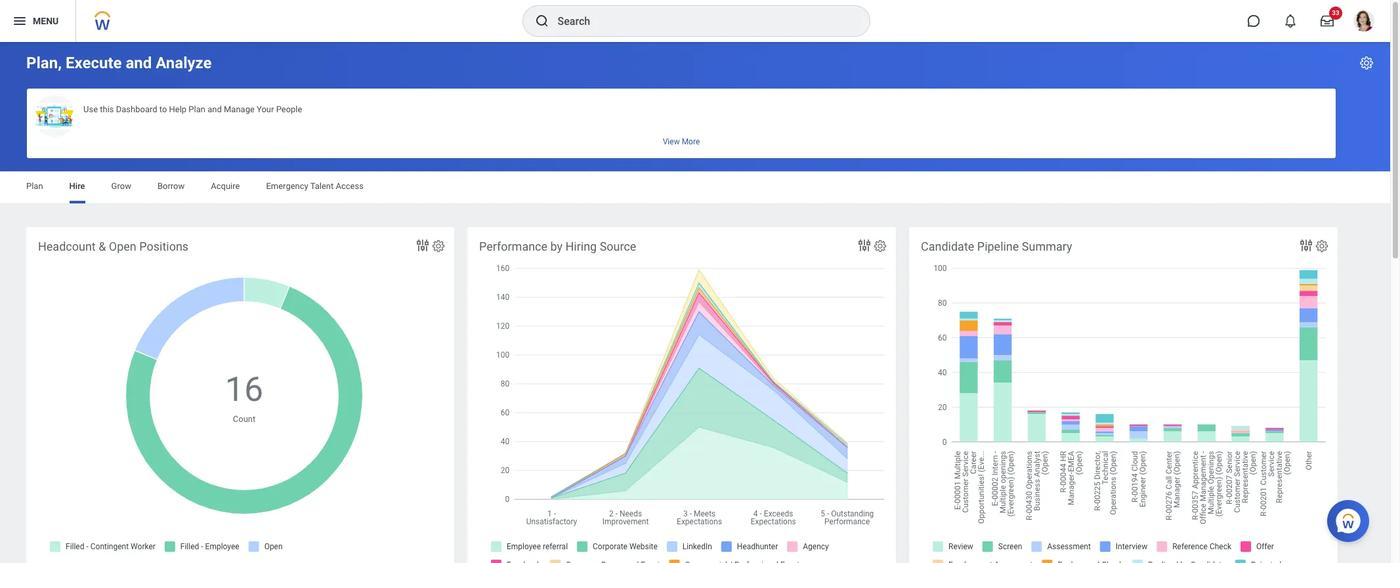 Task type: locate. For each thing, give the bounding box(es) containing it.
configure and view chart data image for performance by hiring source
[[857, 238, 872, 253]]

0 horizontal spatial and
[[126, 54, 152, 72]]

configure performance by hiring source image
[[873, 239, 888, 253]]

configure and view chart data image left configure candidate pipeline summary icon
[[1298, 238, 1314, 253]]

analyze
[[156, 54, 212, 72]]

plan right help
[[189, 104, 205, 114]]

justify image
[[12, 13, 28, 29]]

&
[[99, 240, 106, 253]]

tab list containing plan
[[13, 172, 1377, 203]]

use this dashboard to help plan and manage your people button
[[27, 89, 1336, 158]]

1 vertical spatial and
[[208, 104, 222, 114]]

1 horizontal spatial configure and view chart data image
[[1298, 238, 1314, 253]]

tab list
[[13, 172, 1377, 203]]

and
[[126, 54, 152, 72], [208, 104, 222, 114]]

headcount
[[38, 240, 96, 253]]

source
[[600, 240, 636, 253]]

0 vertical spatial plan
[[189, 104, 205, 114]]

and left manage
[[208, 104, 222, 114]]

configure and view chart data image left configure performance by hiring source icon
[[857, 238, 872, 253]]

1 horizontal spatial and
[[208, 104, 222, 114]]

1 configure and view chart data image from the left
[[857, 238, 872, 253]]

33
[[1332, 9, 1340, 16]]

notifications large image
[[1284, 14, 1297, 28]]

access
[[336, 181, 364, 191]]

headcount & open positions element
[[26, 227, 454, 563]]

plan inside button
[[189, 104, 205, 114]]

2 configure and view chart data image from the left
[[1298, 238, 1314, 253]]

configure this page image
[[1359, 55, 1375, 71]]

configure and view chart data image
[[857, 238, 872, 253], [1298, 238, 1314, 253]]

use
[[83, 104, 98, 114]]

headcount & open positions
[[38, 240, 188, 253]]

grow
[[111, 181, 131, 191]]

profile logan mcneil image
[[1354, 11, 1375, 34]]

1 horizontal spatial plan
[[189, 104, 205, 114]]

0 horizontal spatial configure and view chart data image
[[857, 238, 872, 253]]

acquire
[[211, 181, 240, 191]]

1 vertical spatial plan
[[26, 181, 43, 191]]

configure and view chart data image for candidate pipeline summary
[[1298, 238, 1314, 253]]

manage
[[224, 104, 255, 114]]

plan,
[[26, 54, 62, 72]]

0 horizontal spatial plan
[[26, 181, 43, 191]]

configure candidate pipeline summary image
[[1315, 239, 1329, 253]]

emergency
[[266, 181, 308, 191]]

candidate pipeline summary element
[[909, 227, 1338, 563]]

tab list inside 16 main content
[[13, 172, 1377, 203]]

and left "analyze"
[[126, 54, 152, 72]]

plan
[[189, 104, 205, 114], [26, 181, 43, 191]]

plan left hire
[[26, 181, 43, 191]]

inbox large image
[[1321, 14, 1334, 28]]

16 button
[[225, 367, 265, 413]]



Task type: describe. For each thing, give the bounding box(es) containing it.
talent
[[310, 181, 334, 191]]

pipeline
[[977, 240, 1019, 253]]

menu button
[[0, 0, 76, 42]]

hiring
[[566, 240, 597, 253]]

menu banner
[[0, 0, 1390, 42]]

search image
[[534, 13, 550, 29]]

your
[[257, 104, 274, 114]]

use this dashboard to help plan and manage your people
[[83, 104, 302, 114]]

and inside button
[[208, 104, 222, 114]]

dashboard
[[116, 104, 157, 114]]

to
[[159, 104, 167, 114]]

candidate pipeline summary
[[921, 240, 1072, 253]]

help
[[169, 104, 187, 114]]

performance
[[479, 240, 548, 253]]

this
[[100, 104, 114, 114]]

candidate
[[921, 240, 974, 253]]

Search Workday  search field
[[558, 7, 843, 35]]

16 count
[[225, 370, 263, 424]]

execute
[[66, 54, 122, 72]]

menu
[[33, 16, 59, 26]]

plan, execute and analyze
[[26, 54, 212, 72]]

summary
[[1022, 240, 1072, 253]]

configure headcount & open positions image
[[431, 239, 446, 253]]

count
[[233, 414, 256, 424]]

performance by hiring source element
[[467, 227, 896, 563]]

configure and view chart data image
[[415, 238, 431, 253]]

hire
[[69, 181, 85, 191]]

16
[[225, 370, 263, 410]]

0 vertical spatial and
[[126, 54, 152, 72]]

positions
[[139, 240, 188, 253]]

emergency talent access
[[266, 181, 364, 191]]

by
[[550, 240, 563, 253]]

borrow
[[157, 181, 185, 191]]

people
[[276, 104, 302, 114]]

33 button
[[1313, 7, 1342, 35]]

16 main content
[[0, 42, 1390, 563]]

performance by hiring source
[[479, 240, 636, 253]]

plan inside tab list
[[26, 181, 43, 191]]

open
[[109, 240, 136, 253]]



Task type: vqa. For each thing, say whether or not it's contained in the screenshot.
MANAGE on the top of the page
yes



